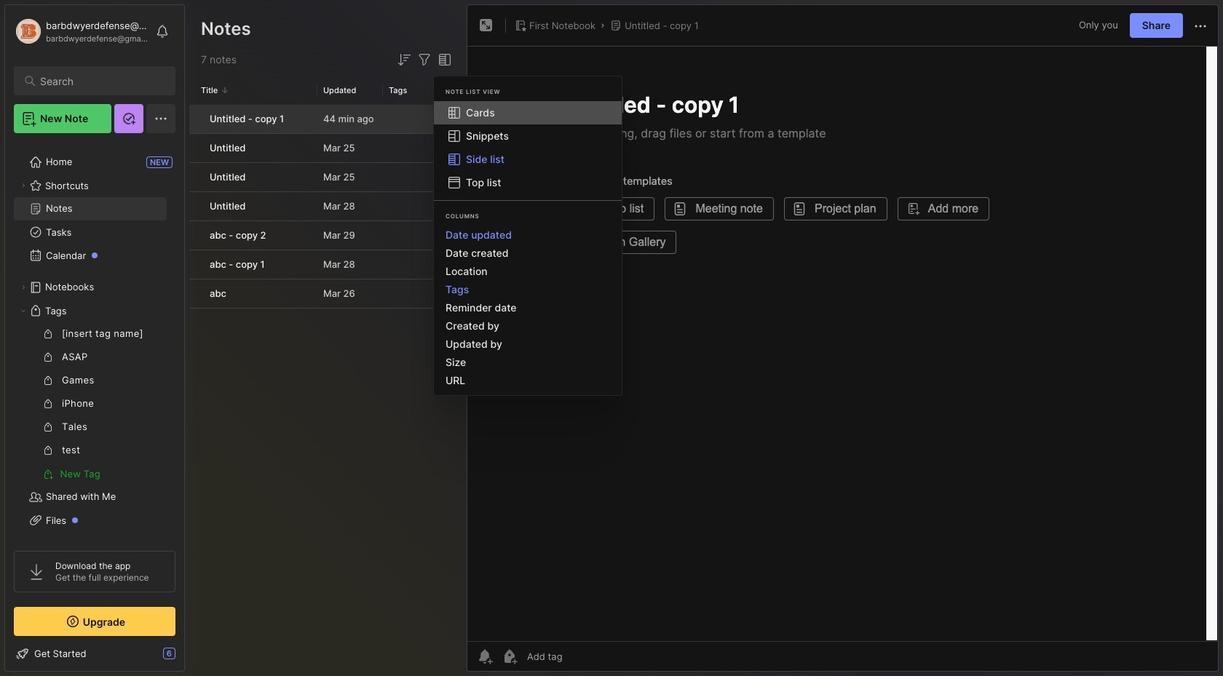 Task type: vqa. For each thing, say whether or not it's contained in the screenshot.
5th cell
yes



Task type: locate. For each thing, give the bounding box(es) containing it.
expand note image
[[478, 17, 495, 34]]

None search field
[[40, 72, 162, 90]]

tree inside main element
[[5, 142, 184, 564]]

Search text field
[[40, 74, 162, 88]]

0 vertical spatial dropdown list menu
[[434, 101, 622, 194]]

click to collapse image
[[184, 649, 195, 667]]

4 cell from the top
[[189, 192, 201, 221]]

none search field inside main element
[[40, 72, 162, 90]]

row group
[[189, 105, 462, 309]]

menu item
[[434, 101, 622, 125]]

View options field
[[433, 51, 454, 68]]

expand tags image
[[19, 307, 28, 315]]

tree
[[5, 142, 184, 564]]

Add tag field
[[526, 650, 636, 663]]

3 cell from the top
[[189, 163, 201, 191]]

add a reminder image
[[476, 648, 494, 665]]

dropdown list menu
[[434, 101, 622, 194], [434, 226, 622, 390]]

1 vertical spatial dropdown list menu
[[434, 226, 622, 390]]

expand notebooks image
[[19, 283, 28, 292]]

1 cell from the top
[[189, 105, 201, 133]]

cell
[[189, 105, 201, 133], [189, 134, 201, 162], [189, 163, 201, 191], [189, 192, 201, 221], [189, 221, 201, 250], [189, 250, 201, 279], [189, 280, 201, 308]]

group
[[14, 323, 167, 486]]

Note Editor text field
[[467, 46, 1218, 641]]

note window element
[[467, 4, 1219, 676]]

2 dropdown list menu from the top
[[434, 226, 622, 390]]

2 cell from the top
[[189, 134, 201, 162]]



Task type: describe. For each thing, give the bounding box(es) containing it.
5 cell from the top
[[189, 221, 201, 250]]

More actions field
[[1192, 16, 1209, 35]]

add tag image
[[501, 648, 518, 665]]

Sort options field
[[395, 51, 413, 68]]

group inside main element
[[14, 323, 167, 486]]

6 cell from the top
[[189, 250, 201, 279]]

main element
[[0, 0, 189, 676]]

add filters image
[[416, 51, 433, 68]]

1 dropdown list menu from the top
[[434, 101, 622, 194]]

Help and Learning task checklist field
[[5, 642, 184, 665]]

Account field
[[14, 17, 149, 46]]

7 cell from the top
[[189, 280, 201, 308]]

more actions image
[[1192, 17, 1209, 35]]

Add filters field
[[416, 51, 433, 68]]



